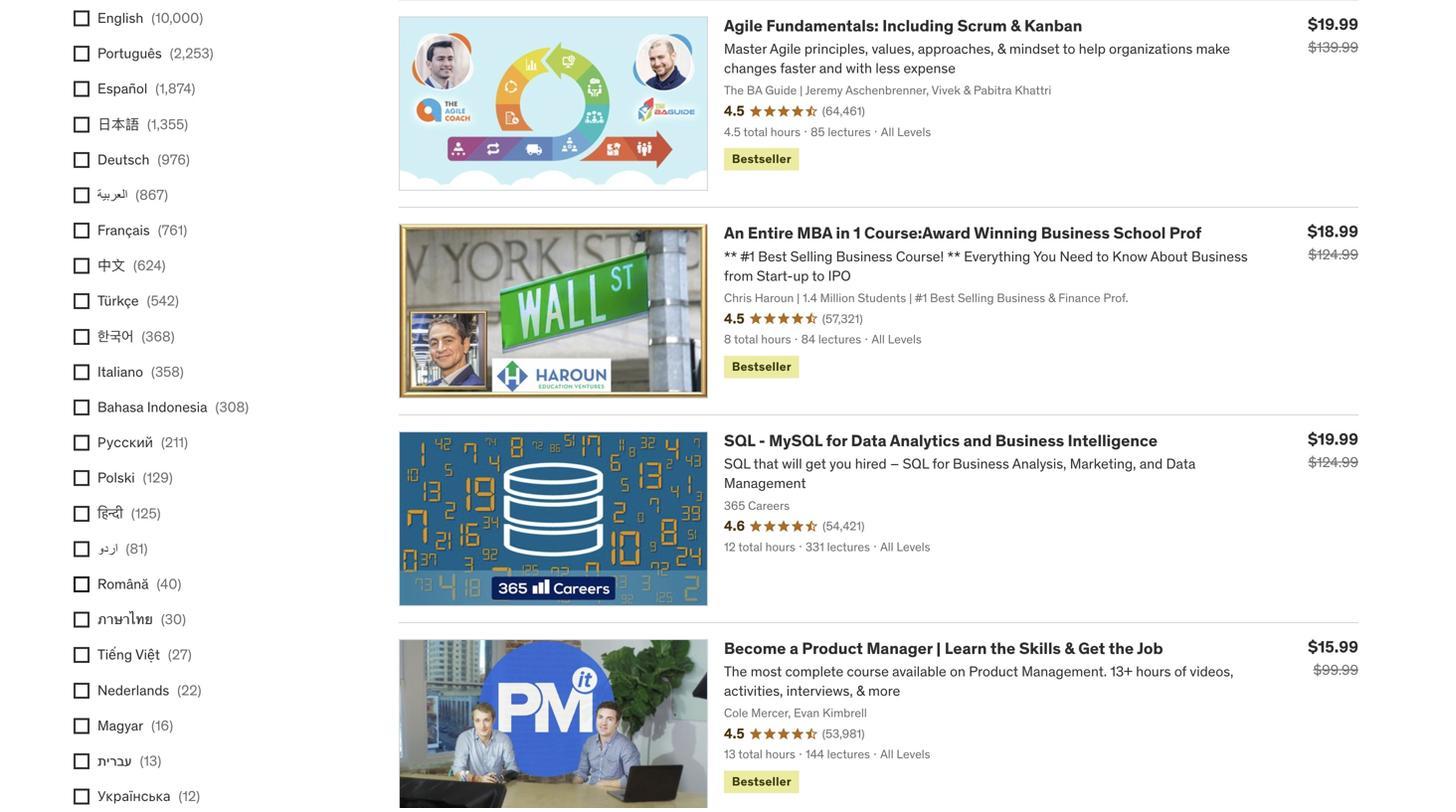 Task type: locate. For each thing, give the bounding box(es) containing it.
(12)
[[179, 788, 200, 806]]

4 xsmall image from the top
[[74, 187, 90, 203]]

$124.99 inside $18.99 $124.99
[[1308, 246, 1359, 264]]

agile fundamentals: including scrum & kanban link
[[724, 15, 1083, 36]]

0 vertical spatial business
[[1041, 223, 1110, 243]]

6 xsmall image from the top
[[74, 329, 90, 345]]

& right scrum
[[1011, 15, 1021, 36]]

1 vertical spatial $19.99
[[1308, 429, 1359, 450]]

українська (12)
[[97, 788, 200, 806]]

12 xsmall image from the top
[[74, 719, 90, 734]]

business right 'and'
[[996, 431, 1064, 451]]

việt
[[135, 646, 160, 664]]

xsmall image left bahasa
[[74, 400, 90, 416]]

xsmall image left español on the top left of the page
[[74, 81, 90, 97]]

(129)
[[143, 469, 173, 487]]

xsmall image left italiano
[[74, 364, 90, 380]]

xsmall image
[[74, 10, 90, 26], [74, 152, 90, 168], [74, 223, 90, 239], [74, 258, 90, 274], [74, 294, 90, 310], [74, 329, 90, 345], [74, 364, 90, 380], [74, 471, 90, 487], [74, 506, 90, 522], [74, 754, 90, 770]]

data
[[851, 431, 887, 451]]

xsmall image left the हिन्दी
[[74, 506, 90, 522]]

1 $19.99 from the top
[[1308, 14, 1359, 34]]

$19.99
[[1308, 14, 1359, 34], [1308, 429, 1359, 450]]

español (1,874)
[[97, 80, 195, 98]]

1 vertical spatial business
[[996, 431, 1064, 451]]

$18.99 $124.99
[[1308, 221, 1359, 264]]

1 horizontal spatial the
[[1109, 638, 1134, 659]]

6 xsmall image from the top
[[74, 435, 90, 451]]

2 $19.99 from the top
[[1308, 429, 1359, 450]]

5 xsmall image from the top
[[74, 400, 90, 416]]

xsmall image
[[74, 46, 90, 62], [74, 81, 90, 97], [74, 117, 90, 133], [74, 187, 90, 203], [74, 400, 90, 416], [74, 435, 90, 451], [74, 541, 90, 557], [74, 577, 90, 593], [74, 612, 90, 628], [74, 648, 90, 664], [74, 683, 90, 699], [74, 719, 90, 734], [74, 789, 90, 805]]

0 horizontal spatial the
[[991, 638, 1016, 659]]

2 xsmall image from the top
[[74, 152, 90, 168]]

français (761)
[[97, 221, 187, 239]]

xsmall image for اردو
[[74, 541, 90, 557]]

business
[[1041, 223, 1110, 243], [996, 431, 1064, 451]]

for
[[826, 431, 848, 451]]

xsmall image left english
[[74, 10, 90, 26]]

xsmall image for nederlands
[[74, 683, 90, 699]]

$124.99
[[1308, 246, 1359, 264], [1308, 454, 1359, 471]]

xsmall image left português
[[74, 46, 90, 62]]

kanban
[[1024, 15, 1083, 36]]

0 vertical spatial $124.99
[[1308, 246, 1359, 264]]

(976)
[[157, 151, 190, 168]]

&
[[1011, 15, 1021, 36], [1065, 638, 1075, 659]]

8 xsmall image from the top
[[74, 471, 90, 487]]

1 $124.99 from the top
[[1308, 246, 1359, 264]]

русский
[[97, 434, 153, 452]]

the left job
[[1109, 638, 1134, 659]]

$124.99 inside $19.99 $124.99
[[1308, 454, 1359, 471]]

한국어
[[97, 328, 134, 345]]

türkçe (542)
[[97, 292, 179, 310]]

-
[[759, 431, 765, 451]]

& left get
[[1065, 638, 1075, 659]]

العربية
[[97, 186, 128, 204]]

0 vertical spatial $19.99
[[1308, 14, 1359, 34]]

中文 (624)
[[97, 257, 166, 275]]

xsmall image for français
[[74, 223, 90, 239]]

(542)
[[147, 292, 179, 310]]

xsmall image left ภาษาไทย on the bottom of the page
[[74, 612, 90, 628]]

1 xsmall image from the top
[[74, 10, 90, 26]]

xsmall image left 中文
[[74, 258, 90, 274]]

1 vertical spatial $124.99
[[1308, 454, 1359, 471]]

bahasa indonesia (308)
[[97, 398, 249, 416]]

nederlands (22)
[[97, 682, 201, 700]]

(211)
[[161, 434, 188, 452]]

xsmall image left français at left
[[74, 223, 90, 239]]

business left school
[[1041, 223, 1110, 243]]

(624)
[[133, 257, 166, 275]]

(13)
[[140, 752, 161, 770]]

analytics
[[890, 431, 960, 451]]

scrum
[[957, 15, 1007, 36]]

português (2,253)
[[97, 44, 214, 62]]

हिन्दी
[[97, 505, 123, 522]]

the left skills
[[991, 638, 1016, 659]]

sql - mysql for data analytics and business intelligence
[[724, 431, 1158, 451]]

an entire mba in 1 course:award winning business school prof link
[[724, 223, 1202, 243]]

manager
[[867, 638, 933, 659]]

xsmall image left türkçe
[[74, 294, 90, 310]]

(81)
[[126, 540, 148, 558]]

українська
[[97, 788, 171, 806]]

learn
[[945, 638, 987, 659]]

3 xsmall image from the top
[[74, 117, 90, 133]]

(30)
[[161, 611, 186, 629]]

8 xsmall image from the top
[[74, 577, 90, 593]]

xsmall image left ‏עברית‏
[[74, 754, 90, 770]]

xsmall image left polski
[[74, 471, 90, 487]]

an entire mba in 1 course:award winning business school prof
[[724, 223, 1202, 243]]

10 xsmall image from the top
[[74, 648, 90, 664]]

1 horizontal spatial &
[[1065, 638, 1075, 659]]

sql - mysql for data analytics and business intelligence link
[[724, 431, 1158, 451]]

xsmall image left русский
[[74, 435, 90, 451]]

|
[[936, 638, 941, 659]]

5 xsmall image from the top
[[74, 294, 90, 310]]

3 xsmall image from the top
[[74, 223, 90, 239]]

the
[[991, 638, 1016, 659], [1109, 638, 1134, 659]]

course:award
[[864, 223, 971, 243]]

13 xsmall image from the top
[[74, 789, 90, 805]]

7 xsmall image from the top
[[74, 541, 90, 557]]

español
[[97, 80, 147, 98]]

xsmall image left 한국어 at the top left of the page
[[74, 329, 90, 345]]

(761)
[[158, 221, 187, 239]]

xsmall image left the deutsch
[[74, 152, 90, 168]]

intelligence
[[1068, 431, 1158, 451]]

xsmall image left nederlands
[[74, 683, 90, 699]]

7 xsmall image from the top
[[74, 364, 90, 380]]

xsmall image left 日本語
[[74, 117, 90, 133]]

9 xsmall image from the top
[[74, 612, 90, 628]]

xsmall image left العربية
[[74, 187, 90, 203]]

9 xsmall image from the top
[[74, 506, 90, 522]]

xsmall image left اردو
[[74, 541, 90, 557]]

română (40)
[[97, 575, 181, 593]]

2 xsmall image from the top
[[74, 81, 90, 97]]

1 xsmall image from the top
[[74, 46, 90, 62]]

mysql
[[769, 431, 823, 451]]

$15.99
[[1308, 637, 1359, 657]]

11 xsmall image from the top
[[74, 683, 90, 699]]

10 xsmall image from the top
[[74, 754, 90, 770]]

2 $124.99 from the top
[[1308, 454, 1359, 471]]

xsmall image left українська
[[74, 789, 90, 805]]

(867)
[[136, 186, 168, 204]]

english (10,000)
[[97, 9, 203, 27]]

winning
[[974, 223, 1038, 243]]

0 vertical spatial &
[[1011, 15, 1021, 36]]

xsmall image for italiano
[[74, 364, 90, 380]]

xsmall image for português
[[74, 46, 90, 62]]

français
[[97, 221, 150, 239]]

română
[[97, 575, 149, 593]]

business for intelligence
[[996, 431, 1064, 451]]

xsmall image for 한국어
[[74, 329, 90, 345]]

xsmall image left the tiếng at the left bottom of page
[[74, 648, 90, 664]]

xsmall image left magyar at the bottom
[[74, 719, 90, 734]]

türkçe
[[97, 292, 139, 310]]

4 xsmall image from the top
[[74, 258, 90, 274]]

中文
[[97, 257, 125, 275]]

xsmall image for bahasa
[[74, 400, 90, 416]]

xsmall image left română in the left of the page
[[74, 577, 90, 593]]



Task type: describe. For each thing, give the bounding box(es) containing it.
1 vertical spatial &
[[1065, 638, 1075, 659]]

$15.99 $99.99
[[1308, 637, 1359, 679]]

xsmall image for deutsch
[[74, 152, 90, 168]]

job
[[1137, 638, 1163, 659]]

xsmall image for română
[[74, 577, 90, 593]]

skills
[[1019, 638, 1061, 659]]

become
[[724, 638, 786, 659]]

polski
[[97, 469, 135, 487]]

‏עברית‏ (13)
[[97, 752, 161, 770]]

magyar (16)
[[97, 717, 173, 735]]

fundamentals:
[[766, 15, 879, 36]]

xsmall image for ภาษาไทย
[[74, 612, 90, 628]]

$19.99 $124.99
[[1308, 429, 1359, 471]]

русский (211)
[[97, 434, 188, 452]]

(308)
[[215, 398, 249, 416]]

xsmall image for türkçe
[[74, 294, 90, 310]]

1
[[854, 223, 861, 243]]

$99.99
[[1313, 661, 1359, 679]]

(125)
[[131, 505, 161, 522]]

xsmall image for polski
[[74, 471, 90, 487]]

xsmall image for 中文
[[74, 258, 90, 274]]

in
[[836, 223, 850, 243]]

한국어 (368)
[[97, 328, 175, 345]]

an
[[724, 223, 744, 243]]

(1,355)
[[147, 115, 188, 133]]

اردو
[[97, 540, 118, 558]]

mba
[[797, 223, 832, 243]]

(358)
[[151, 363, 184, 381]]

italiano
[[97, 363, 143, 381]]

(1,874)
[[155, 80, 195, 98]]

entire
[[748, 223, 794, 243]]

prof
[[1170, 223, 1202, 243]]

xsmall image for english
[[74, 10, 90, 26]]

a
[[790, 638, 799, 659]]

‏עברית‏
[[97, 752, 132, 770]]

$124.99 for $19.99
[[1308, 454, 1359, 471]]

bahasa
[[97, 398, 144, 416]]

العربية (867)
[[97, 186, 168, 204]]

ภาษาไทย (30)
[[97, 611, 186, 629]]

italiano (358)
[[97, 363, 184, 381]]

(22)
[[177, 682, 201, 700]]

xsmall image for українська
[[74, 789, 90, 805]]

(16)
[[151, 717, 173, 735]]

magyar
[[97, 717, 143, 735]]

(2,253)
[[170, 44, 214, 62]]

become a product manager | learn the skills & get the job
[[724, 638, 1163, 659]]

$19.99 for agile fundamentals: including scrum & kanban
[[1308, 14, 1359, 34]]

(27)
[[168, 646, 192, 664]]

business for school
[[1041, 223, 1110, 243]]

$124.99 for $18.99
[[1308, 246, 1359, 264]]

$18.99
[[1308, 221, 1359, 242]]

agile
[[724, 15, 763, 36]]

polski (129)
[[97, 469, 173, 487]]

deutsch
[[97, 151, 150, 168]]

xsmall image for tiếng
[[74, 648, 90, 664]]

$139.99
[[1308, 38, 1359, 56]]

ภาษาไทย
[[97, 611, 153, 629]]

$19.99 $139.99
[[1308, 14, 1359, 56]]

sql
[[724, 431, 755, 451]]

xsmall image for 日本語
[[74, 117, 90, 133]]

english
[[97, 9, 143, 27]]

日本語
[[97, 115, 139, 133]]

deutsch (976)
[[97, 151, 190, 168]]

product
[[802, 638, 863, 659]]

xsmall image for magyar
[[74, 719, 90, 734]]

xsmall image for español
[[74, 81, 90, 97]]

xsmall image for العربية
[[74, 187, 90, 203]]

0 horizontal spatial &
[[1011, 15, 1021, 36]]

xsmall image for हिन्दी
[[74, 506, 90, 522]]

اردو (81)
[[97, 540, 148, 558]]

(10,000)
[[151, 9, 203, 27]]

get
[[1078, 638, 1105, 659]]

(40)
[[157, 575, 181, 593]]

indonesia
[[147, 398, 207, 416]]

nederlands
[[97, 682, 169, 700]]

1 the from the left
[[991, 638, 1016, 659]]

school
[[1114, 223, 1166, 243]]

$19.99 for sql - mysql for data analytics and business intelligence
[[1308, 429, 1359, 450]]

tiếng việt (27)
[[97, 646, 192, 664]]

including
[[883, 15, 954, 36]]

xsmall image for русский
[[74, 435, 90, 451]]

2 the from the left
[[1109, 638, 1134, 659]]

(368)
[[142, 328, 175, 345]]

agile fundamentals: including scrum & kanban
[[724, 15, 1083, 36]]

日本語 (1,355)
[[97, 115, 188, 133]]

xsmall image for ‏עברית‏
[[74, 754, 90, 770]]

and
[[964, 431, 992, 451]]



Task type: vqa. For each thing, say whether or not it's contained in the screenshot.
한국어
yes



